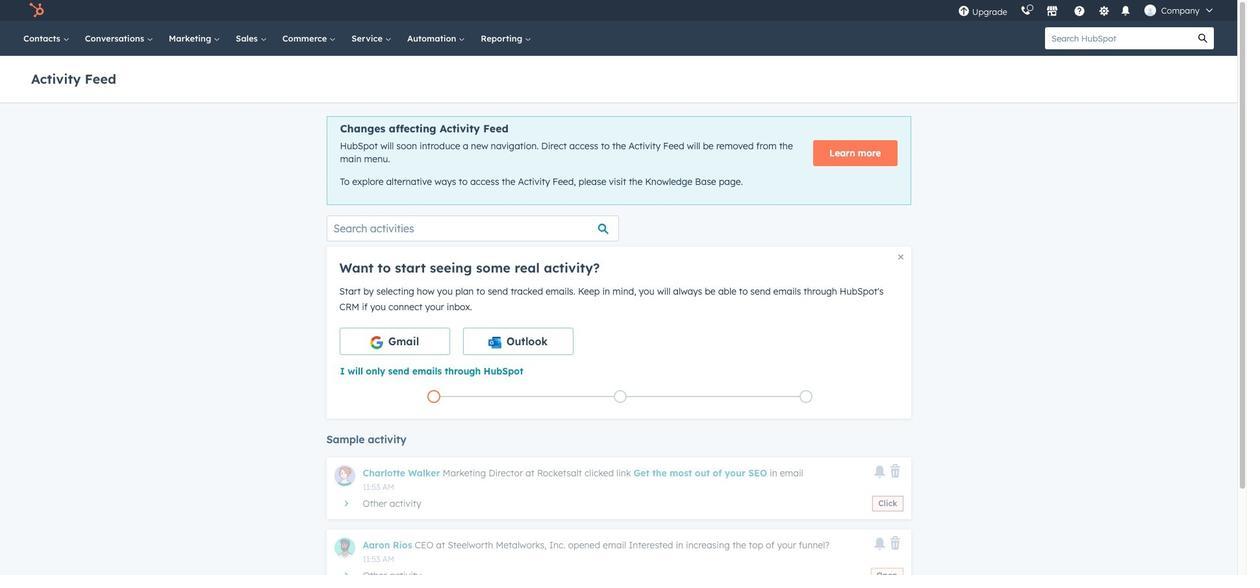 Task type: locate. For each thing, give the bounding box(es) containing it.
menu
[[952, 0, 1223, 21]]

onboarding.steps.sendtrackedemailingmail.title image
[[617, 394, 624, 401]]

None checkbox
[[340, 328, 450, 355], [463, 328, 574, 355], [340, 328, 450, 355], [463, 328, 574, 355]]

list
[[341, 388, 900, 406]]



Task type: vqa. For each thing, say whether or not it's contained in the screenshot.
Add view (3/5)
no



Task type: describe. For each thing, give the bounding box(es) containing it.
Search HubSpot search field
[[1046, 27, 1193, 49]]

Search activities search field
[[327, 216, 619, 242]]

marketplaces image
[[1047, 6, 1059, 18]]

onboarding.steps.finalstep.title image
[[803, 394, 810, 401]]

jacob simon image
[[1145, 5, 1157, 16]]

close image
[[899, 255, 904, 260]]



